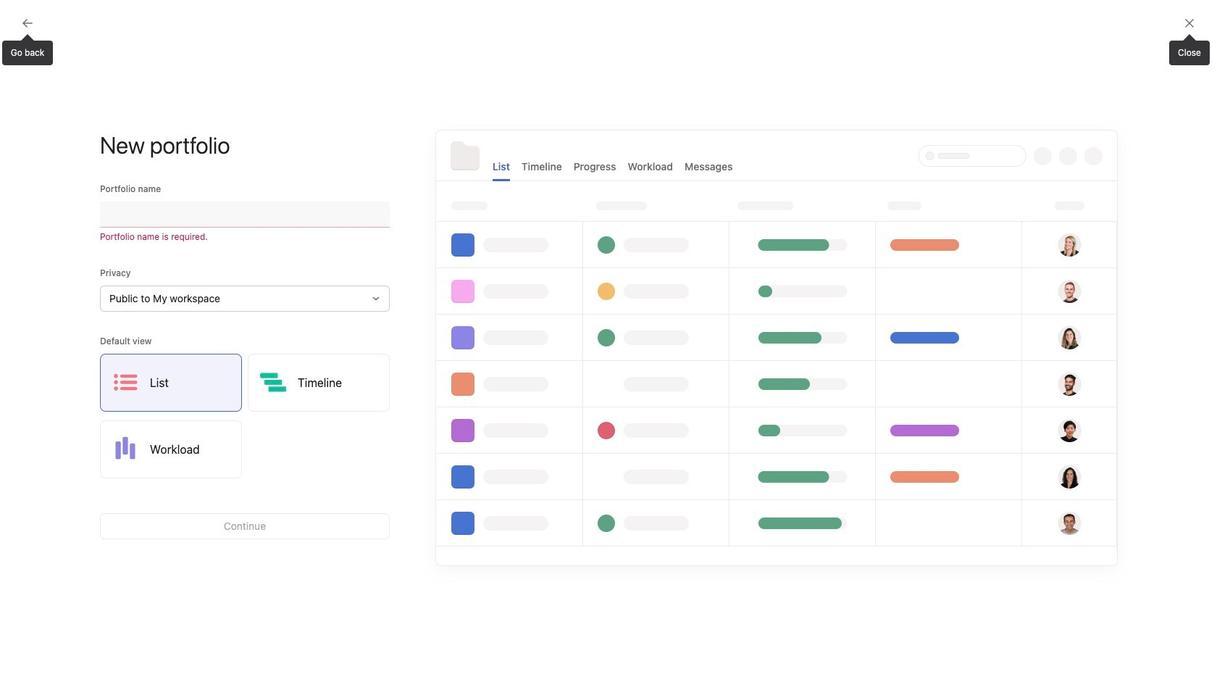 Task type: locate. For each thing, give the bounding box(es) containing it.
list item
[[697, 281, 1125, 307], [697, 307, 1125, 333], [697, 333, 1125, 360], [697, 360, 1125, 386], [274, 552, 470, 597]]

projects element
[[0, 375, 174, 520]]

hide sidebar image
[[19, 12, 30, 23]]

None text field
[[100, 202, 390, 228]]

at mention image
[[517, 465, 529, 477]]

view profile image
[[714, 216, 749, 251]]

james, profile image
[[16, 329, 33, 346]]

1 horizontal spatial tooltip
[[1170, 36, 1210, 65]]

list box
[[438, 6, 786, 29]]

global element
[[0, 36, 174, 123]]

toolbar
[[274, 454, 667, 487]]

starred element
[[0, 231, 174, 375]]

close image
[[1184, 17, 1196, 29]]

tooltip down go back image
[[2, 36, 53, 65]]

tooltip down close icon
[[1170, 36, 1210, 65]]

2 tooltip from the left
[[1170, 36, 1210, 65]]

tooltip
[[2, 36, 53, 65], [1170, 36, 1210, 65]]

0 horizontal spatial tooltip
[[2, 36, 53, 65]]

go back image
[[22, 17, 33, 29]]

alert
[[100, 231, 390, 244]]



Task type: describe. For each thing, give the bounding box(es) containing it.
this is a preview of your portfolio image
[[436, 130, 1118, 565]]

completed image
[[711, 312, 729, 329]]

bulleted list image
[[422, 467, 431, 476]]

Completed checkbox
[[711, 312, 729, 329]]

globe image
[[485, 563, 502, 580]]

link image
[[469, 467, 477, 476]]

1 tooltip from the left
[[2, 36, 53, 65]]

numbered list image
[[445, 467, 454, 476]]



Task type: vqa. For each thing, say whether or not it's contained in the screenshot.
bottommost 'Giraffe Testing' link
no



